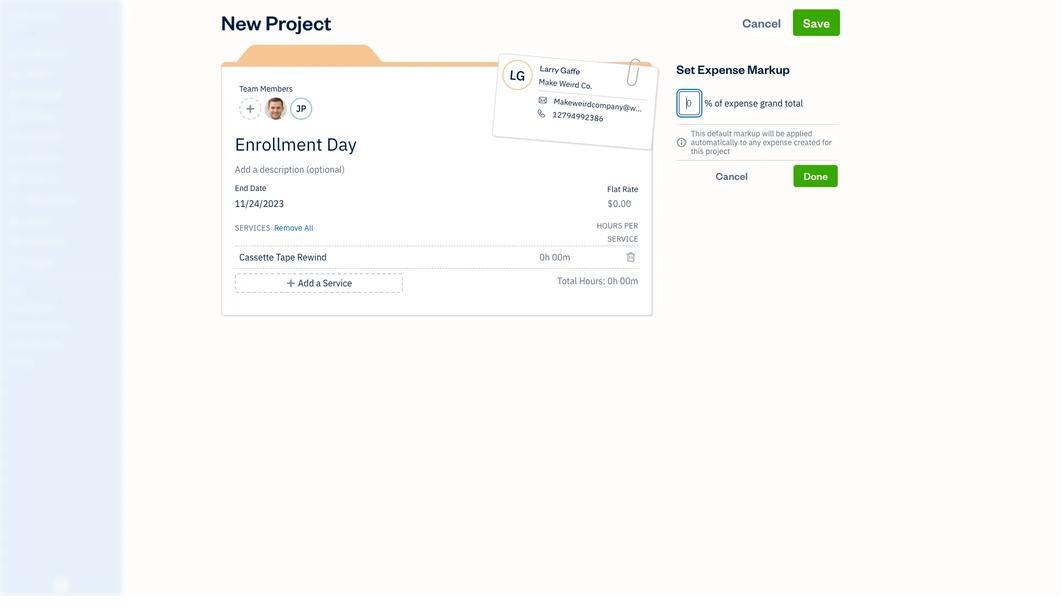 Task type: locate. For each thing, give the bounding box(es) containing it.
all
[[304, 223, 313, 233]]

of
[[715, 98, 722, 109]]

Amount (USD) text field
[[607, 198, 632, 209]]

grand
[[760, 98, 783, 109]]

report image
[[7, 258, 20, 269]]

0 text field
[[679, 91, 700, 116]]

service
[[607, 234, 638, 244]]

owner
[[9, 22, 29, 30]]

dashboard image
[[7, 48, 20, 59]]

larry
[[540, 63, 559, 75]]

End date in  format text field
[[235, 198, 437, 209]]

0 vertical spatial cancel button
[[732, 9, 791, 36]]

items and services image
[[8, 322, 118, 330]]

team members
[[239, 84, 293, 94]]

Project Description text field
[[235, 163, 539, 176]]

end
[[235, 183, 248, 193]]

hours
[[597, 221, 622, 231]]

markup
[[747, 61, 790, 77]]

per
[[624, 221, 638, 231]]

cancel for the topmost cancel button
[[742, 15, 781, 30]]

settings image
[[8, 357, 118, 366]]

save
[[803, 15, 830, 30]]

service
[[323, 278, 352, 289]]

Project Name text field
[[235, 133, 539, 155]]

expense right of
[[725, 98, 758, 109]]

cancel down project
[[716, 170, 748, 182]]

services remove all
[[235, 223, 313, 233]]

1 vertical spatial cancel
[[716, 170, 748, 182]]

0 horizontal spatial expense
[[725, 98, 758, 109]]

remove
[[274, 223, 302, 233]]

1 horizontal spatial expense
[[763, 138, 792, 148]]

bank connections image
[[8, 339, 118, 348]]

team members image
[[8, 304, 118, 313]]

default
[[707, 129, 732, 139]]

automatically
[[691, 138, 738, 148]]

invoice image
[[7, 111, 20, 122]]

cancel up markup
[[742, 15, 781, 30]]

total hours: 0h 00m
[[557, 276, 638, 287]]

cancel button down project
[[676, 165, 787, 187]]

turtle inc owner
[[9, 10, 58, 30]]

remove project service image
[[626, 251, 636, 264]]

makeweirdcompany@weird.co
[[553, 96, 660, 115]]

cancel button
[[732, 9, 791, 36], [676, 165, 787, 187]]

cancel button up markup
[[732, 9, 791, 36]]

new
[[221, 9, 261, 35]]

1 vertical spatial expense
[[763, 138, 792, 148]]

to
[[740, 138, 747, 148]]

add team member image
[[245, 102, 255, 116]]

lg
[[509, 66, 526, 85]]

this
[[691, 129, 705, 139]]

0h 00m text field
[[540, 252, 571, 263]]

0 vertical spatial cancel
[[742, 15, 781, 30]]

created
[[794, 138, 820, 148]]

applied
[[787, 129, 812, 139]]

a
[[316, 278, 321, 289]]

payment image
[[7, 132, 20, 143]]

set expense markup
[[676, 61, 790, 77]]

remove all button
[[272, 219, 313, 235]]

this
[[691, 146, 704, 156]]

expense inside this default markup will be applied automatically to any expense created for this project
[[763, 138, 792, 148]]

00m
[[620, 276, 638, 287]]

cancel
[[742, 15, 781, 30], [716, 170, 748, 182]]

% of expense grand total
[[704, 98, 803, 109]]

rate
[[622, 185, 638, 195]]

main element
[[0, 0, 149, 597]]

expense
[[725, 98, 758, 109], [763, 138, 792, 148]]

new project
[[221, 9, 331, 35]]

chart image
[[7, 237, 20, 248]]

hours:
[[579, 276, 605, 287]]

1 vertical spatial cancel button
[[676, 165, 787, 187]]

cassette
[[239, 252, 274, 263]]

this default markup will be applied automatically to any expense created for this project
[[691, 129, 832, 156]]

inc
[[43, 10, 58, 21]]

expense right any
[[763, 138, 792, 148]]

larry gaffe make weird co.
[[538, 63, 593, 91]]

weird
[[559, 78, 580, 90]]



Task type: describe. For each thing, give the bounding box(es) containing it.
%
[[704, 98, 713, 109]]

0 vertical spatial expense
[[725, 98, 758, 109]]

set
[[676, 61, 695, 77]]

be
[[776, 129, 785, 139]]

project
[[706, 146, 730, 156]]

flat
[[607, 185, 621, 195]]

apps image
[[8, 286, 118, 295]]

money image
[[7, 216, 20, 227]]

freshbooks image
[[52, 579, 70, 592]]

for
[[822, 138, 832, 148]]

timer image
[[7, 195, 20, 206]]

gaffe
[[560, 65, 580, 77]]

end date
[[235, 183, 266, 193]]

rewind
[[297, 252, 327, 263]]

any
[[749, 138, 761, 148]]

estimate image
[[7, 90, 20, 101]]

project
[[265, 9, 331, 35]]

co.
[[581, 80, 593, 91]]

total
[[557, 276, 577, 287]]

expense
[[698, 61, 745, 77]]

info image
[[676, 136, 687, 149]]

make
[[538, 77, 558, 88]]

markup
[[734, 129, 760, 139]]

will
[[762, 129, 774, 139]]

expense image
[[7, 153, 20, 164]]

total
[[785, 98, 803, 109]]

turtle
[[9, 10, 40, 21]]

project image
[[7, 174, 20, 185]]

save button
[[793, 9, 840, 36]]

phone image
[[536, 109, 548, 118]]

team
[[239, 84, 258, 94]]

date
[[250, 183, 266, 193]]

add a service
[[298, 278, 352, 289]]

add
[[298, 278, 314, 289]]

cassette tape rewind
[[239, 252, 327, 263]]

jp
[[296, 103, 306, 114]]

members
[[260, 84, 293, 94]]

done
[[804, 170, 828, 182]]

12794992386
[[552, 110, 604, 124]]

done button
[[794, 165, 838, 187]]

flat rate
[[607, 185, 638, 195]]

add a service button
[[235, 274, 403, 293]]

tape
[[276, 252, 295, 263]]

cancel for bottom cancel button
[[716, 170, 748, 182]]

client image
[[7, 69, 20, 80]]

envelope image
[[537, 95, 549, 105]]

plus image
[[286, 277, 296, 290]]

0h
[[608, 276, 618, 287]]

services
[[235, 223, 270, 233]]

hours per service
[[597, 221, 638, 244]]



Task type: vqa. For each thing, say whether or not it's contained in the screenshot.
capture to the left
no



